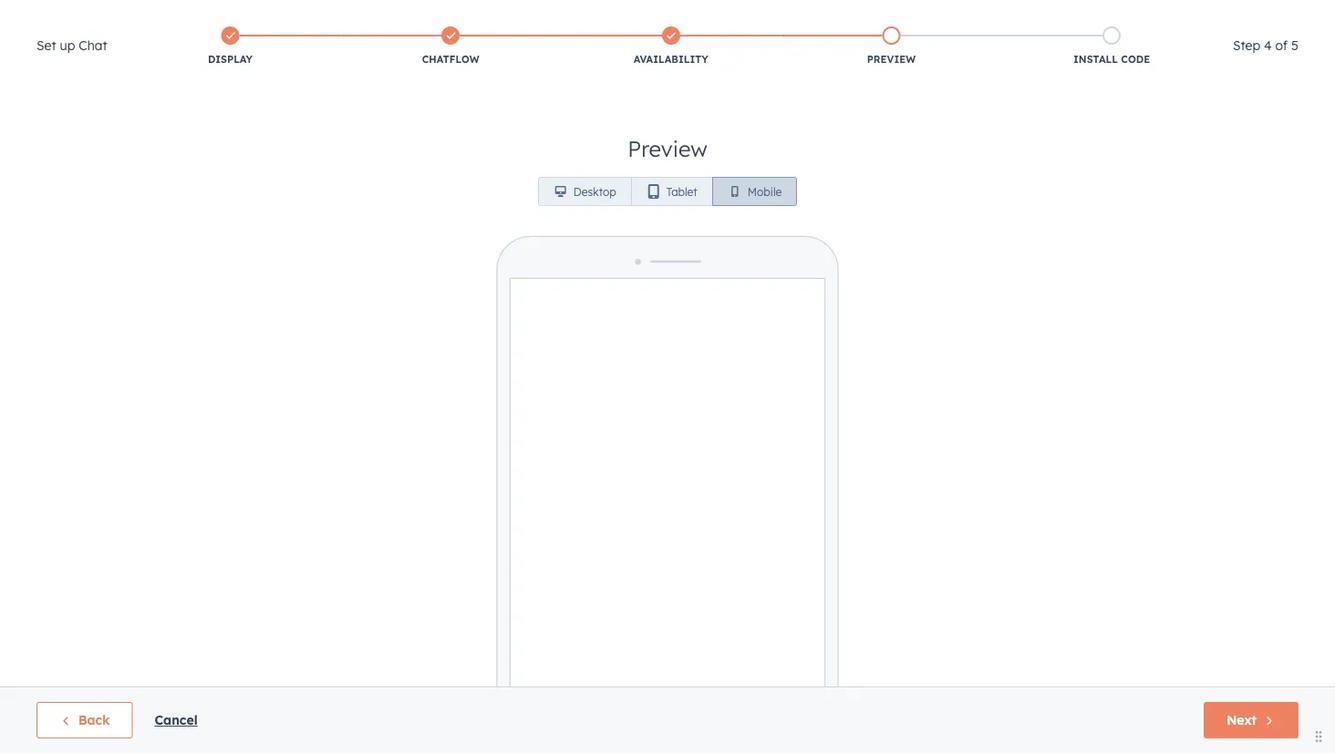 Task type: locate. For each thing, give the bounding box(es) containing it.
desktop button
[[538, 177, 632, 206]]

1 vertical spatial preview
[[628, 135, 708, 162]]

availability completed list item
[[561, 23, 781, 70]]

1 horizontal spatial preview
[[867, 53, 916, 66]]

group
[[538, 177, 798, 206]]

set up chat
[[36, 37, 107, 53]]

tablet button
[[631, 177, 713, 206]]

0 horizontal spatial preview
[[628, 135, 708, 162]]

list
[[120, 23, 1222, 70]]

step 4 of 5
[[1233, 37, 1299, 53]]

0 vertical spatial preview
[[867, 53, 916, 66]]

code
[[1122, 53, 1151, 66]]

display completed list item
[[120, 23, 341, 70]]

cancel
[[155, 713, 198, 728]]

4 menu item from the left
[[1059, 0, 1101, 29]]

chatflow completed list item
[[341, 23, 561, 70]]

cancel button
[[155, 710, 198, 732]]

2 menu item from the left
[[1021, 0, 1025, 29]]

step
[[1233, 37, 1261, 53]]

up
[[60, 37, 75, 53]]

install code list item
[[1002, 23, 1222, 70]]

menu item
[[924, 0, 1021, 29], [1021, 0, 1025, 29], [1025, 0, 1059, 29], [1059, 0, 1101, 29]]

preview inside list item
[[867, 53, 916, 66]]

5
[[1292, 37, 1299, 53]]

menu
[[924, 0, 1314, 29]]

preview
[[867, 53, 916, 66], [628, 135, 708, 162]]

display
[[208, 53, 253, 66]]



Task type: vqa. For each thing, say whether or not it's contained in the screenshot.
bottom build
no



Task type: describe. For each thing, give the bounding box(es) containing it.
desktop
[[574, 185, 617, 198]]

next
[[1227, 713, 1257, 728]]

search button
[[1288, 38, 1319, 69]]

of
[[1276, 37, 1288, 53]]

install code
[[1074, 53, 1151, 66]]

next button
[[1204, 702, 1299, 739]]

preview list item
[[781, 23, 1002, 70]]

set
[[36, 37, 56, 53]]

4
[[1264, 37, 1272, 53]]

search image
[[1297, 47, 1310, 60]]

1 menu item from the left
[[924, 0, 1021, 29]]

availability
[[634, 53, 709, 66]]

mobile
[[748, 185, 782, 198]]

back button
[[36, 702, 133, 739]]

3 menu item from the left
[[1025, 0, 1059, 29]]

set up chat heading
[[36, 35, 107, 57]]

list containing display
[[120, 23, 1222, 70]]

chat
[[79, 37, 107, 53]]

help button
[[1103, 0, 1134, 29]]

group containing desktop
[[538, 177, 798, 206]]

back
[[78, 713, 110, 728]]

Search HubSpot search field
[[1079, 38, 1303, 69]]

install
[[1074, 53, 1118, 66]]

help image
[[1111, 8, 1127, 25]]

tablet
[[667, 185, 698, 198]]

chatflow
[[422, 53, 480, 66]]

mobile button
[[712, 177, 798, 206]]



